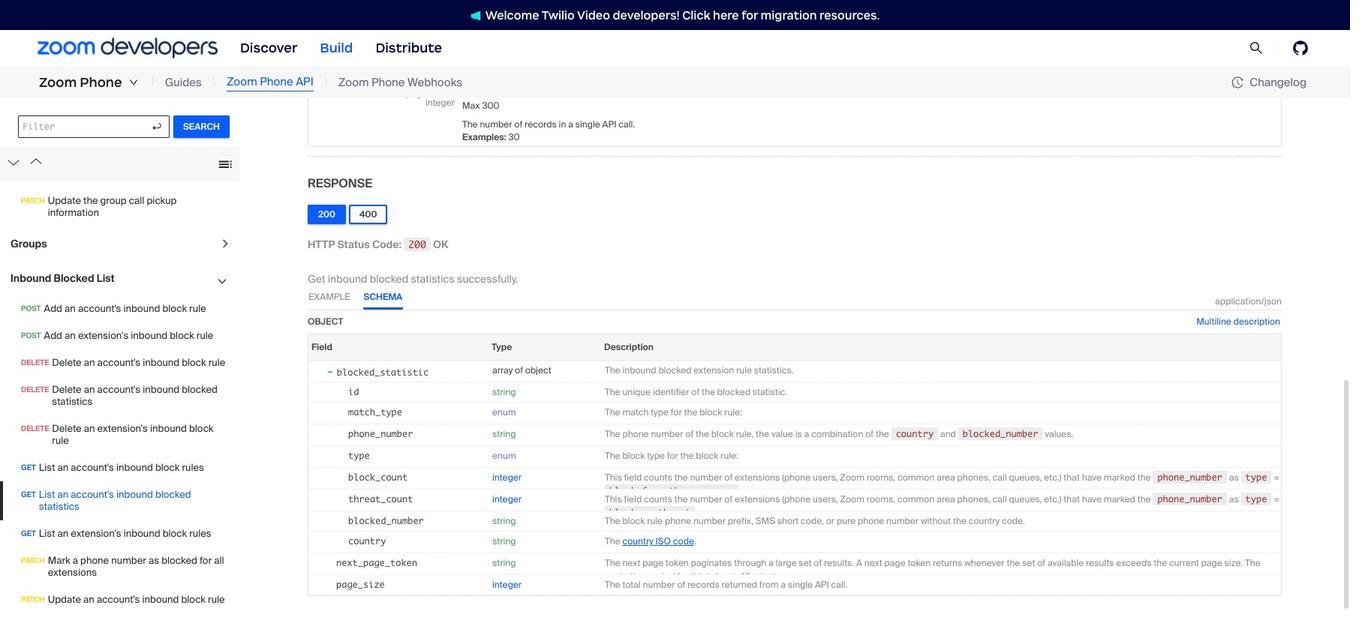 Task type: describe. For each thing, give the bounding box(es) containing it.
ok
[[433, 238, 448, 251]]

changelog link
[[1232, 75, 1307, 90]]

guides
[[165, 75, 202, 90]]

400 button
[[349, 205, 388, 224]]

phone for zoom phone
[[80, 74, 122, 91]]

1 vertical spatial object
[[525, 364, 551, 376]]

blocked
[[370, 272, 408, 286]]

zoom phone api
[[227, 74, 314, 89]]

1 enum from the top
[[492, 407, 516, 419]]

response
[[308, 175, 372, 191]]

changelog
[[1250, 75, 1307, 90]]

2 string from the top
[[492, 428, 516, 440]]

for
[[742, 8, 758, 22]]

resources.
[[820, 8, 880, 22]]

2 enum from the top
[[492, 450, 516, 462]]

phone for zoom phone api
[[260, 74, 293, 89]]

statistics
[[411, 272, 455, 286]]

zoom for zoom phone
[[39, 74, 77, 91]]

2 integer from the top
[[492, 494, 522, 506]]

video
[[577, 8, 610, 22]]

status
[[337, 238, 370, 251]]

3 integer from the top
[[492, 579, 522, 591]]

here
[[713, 8, 739, 22]]

guides link
[[165, 74, 202, 91]]

twilio
[[542, 8, 575, 22]]

200 inside http status code: 200 ok
[[408, 238, 426, 250]]

developers!
[[613, 8, 680, 22]]

successfully.
[[457, 272, 518, 286]]

http
[[308, 238, 335, 251]]

4 string from the top
[[492, 536, 516, 548]]

click
[[682, 8, 710, 22]]

webhooks
[[408, 75, 462, 90]]

code:
[[372, 238, 401, 251]]

zoom developer logo image
[[38, 38, 218, 58]]

array
[[492, 364, 513, 376]]

welcome
[[485, 8, 539, 22]]

get inbound blocked statistics successfully.
[[308, 272, 518, 286]]



Task type: locate. For each thing, give the bounding box(es) containing it.
0 vertical spatial 200
[[318, 208, 335, 220]]

2 zoom from the left
[[227, 74, 257, 89]]

0 vertical spatial enum
[[492, 407, 516, 419]]

search image
[[1249, 41, 1263, 55], [1249, 41, 1263, 55]]

get
[[308, 272, 325, 286]]

zoom for zoom phone api
[[227, 74, 257, 89]]

1 horizontal spatial zoom
[[227, 74, 257, 89]]

zoom phone webhooks link
[[338, 74, 462, 91]]

object right the of
[[525, 364, 551, 376]]

200 left ok at the left top of page
[[408, 238, 426, 250]]

phone left api
[[260, 74, 293, 89]]

zoom
[[39, 74, 77, 91], [227, 74, 257, 89], [338, 75, 369, 90]]

down image
[[129, 78, 138, 87]]

inbound
[[328, 272, 367, 286]]

200 inside button
[[318, 208, 335, 220]]

phone left down icon
[[80, 74, 122, 91]]

3 string from the top
[[492, 515, 516, 527]]

1 horizontal spatial object
[[525, 364, 551, 376]]

array of object
[[492, 364, 551, 376]]

api
[[296, 74, 314, 89]]

200
[[318, 208, 335, 220], [408, 238, 426, 250]]

github image
[[1293, 41, 1308, 56], [1293, 41, 1308, 56]]

zoom phone
[[39, 74, 122, 91]]

type
[[492, 341, 512, 353]]

0 horizontal spatial 200
[[318, 208, 335, 220]]

phone for zoom phone webhooks
[[372, 75, 405, 90]]

2 vertical spatial integer
[[492, 579, 522, 591]]

zoom phone webhooks
[[338, 75, 462, 90]]

3 phone from the left
[[372, 75, 405, 90]]

2 horizontal spatial phone
[[372, 75, 405, 90]]

multiline description
[[1196, 316, 1280, 328]]

0 horizontal spatial zoom
[[39, 74, 77, 91]]

object down get
[[308, 316, 343, 328]]

5 string from the top
[[492, 557, 516, 569]]

0 vertical spatial integer
[[492, 472, 522, 484]]

integer
[[492, 472, 522, 484], [492, 494, 522, 506], [492, 579, 522, 591]]

1 vertical spatial 200
[[408, 238, 426, 250]]

1 phone from the left
[[80, 74, 122, 91]]

zoom phone api link
[[227, 74, 314, 91]]

welcome twilio video developers! click here for migration resources. link
[[455, 7, 895, 23]]

history image
[[1232, 77, 1250, 89], [1232, 77, 1244, 89]]

0 vertical spatial object
[[308, 316, 343, 328]]

200 up http
[[318, 208, 335, 220]]

phone
[[80, 74, 122, 91], [260, 74, 293, 89], [372, 75, 405, 90]]

object
[[308, 316, 343, 328], [525, 364, 551, 376]]

zoom for zoom phone webhooks
[[338, 75, 369, 90]]

1 vertical spatial enum
[[492, 450, 516, 462]]

notification image
[[470, 10, 485, 21]]

string
[[492, 386, 516, 398], [492, 428, 516, 440], [492, 515, 516, 527], [492, 536, 516, 548], [492, 557, 516, 569]]

3 zoom from the left
[[338, 75, 369, 90]]

2 horizontal spatial zoom
[[338, 75, 369, 90]]

200 button
[[308, 205, 346, 224]]

1 vertical spatial integer
[[492, 494, 522, 506]]

phone left webhooks
[[372, 75, 405, 90]]

of
[[515, 364, 523, 376]]

1 horizontal spatial 200
[[408, 238, 426, 250]]

0 horizontal spatial object
[[308, 316, 343, 328]]

0 horizontal spatial phone
[[80, 74, 122, 91]]

http status code: 200 ok
[[308, 238, 448, 251]]

1 integer from the top
[[492, 472, 522, 484]]

1 zoom from the left
[[39, 74, 77, 91]]

1 horizontal spatial phone
[[260, 74, 293, 89]]

2 phone from the left
[[260, 74, 293, 89]]

400
[[359, 208, 377, 220]]

enum
[[492, 407, 516, 419], [492, 450, 516, 462]]

description
[[1233, 316, 1280, 328]]

multiline
[[1196, 316, 1231, 328]]

migration
[[761, 8, 817, 22]]

1 string from the top
[[492, 386, 516, 398]]

welcome twilio video developers! click here for migration resources.
[[485, 8, 880, 22]]

notification image
[[470, 10, 481, 21]]



